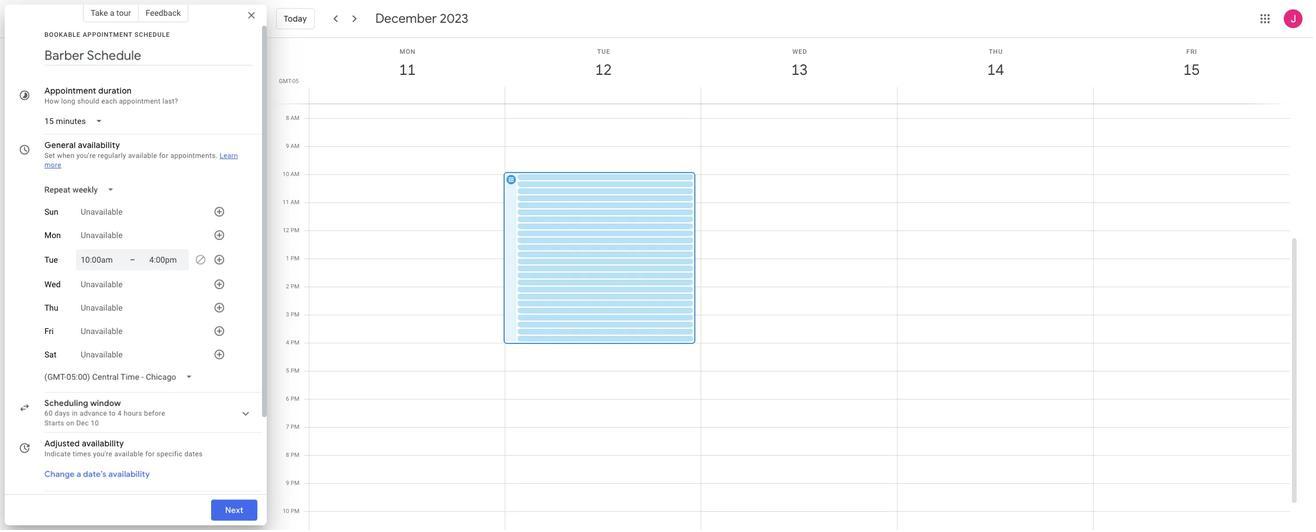 Task type: vqa. For each thing, say whether or not it's contained in the screenshot.
29 element
no



Task type: describe. For each thing, give the bounding box(es) containing it.
change
[[44, 469, 75, 479]]

learn
[[220, 152, 238, 160]]

thu for thu
[[44, 303, 58, 312]]

grid containing 11
[[272, 38, 1300, 530]]

feedback button
[[139, 4, 188, 22]]

tour
[[116, 8, 131, 18]]

take a tour
[[91, 8, 131, 18]]

12 inside column header
[[595, 60, 611, 80]]

in
[[72, 410, 78, 418]]

Start time on Tuesdays text field
[[81, 253, 116, 267]]

15
[[1183, 60, 1200, 80]]

window
[[90, 398, 121, 408]]

4 inside scheduling window 60 days in advance to 4 hours before starts on dec 10
[[118, 410, 122, 418]]

availability inside 'button'
[[108, 469, 150, 479]]

gmt-05
[[279, 78, 299, 84]]

feedback
[[146, 8, 181, 18]]

bookable appointment schedule
[[44, 31, 170, 39]]

fri 15
[[1183, 48, 1200, 80]]

unavailable all day image
[[191, 250, 210, 269]]

a for change
[[77, 469, 81, 479]]

a for take
[[110, 8, 114, 18]]

unavailable for thu
[[81, 303, 123, 312]]

adjusted availability indicate times you're available for specific dates
[[44, 438, 203, 458]]

pm for 4 pm
[[291, 339, 300, 346]]

thu 14
[[987, 48, 1004, 80]]

7
[[286, 424, 289, 430]]

specific
[[157, 450, 183, 458]]

pm for 1 pm
[[291, 255, 300, 262]]

mon for mon
[[44, 231, 61, 240]]

10 for 10 am
[[283, 171, 289, 177]]

pm for 3 pm
[[291, 311, 300, 318]]

schedule
[[135, 31, 170, 39]]

mon 11
[[398, 48, 416, 80]]

8 pm
[[286, 452, 300, 458]]

9 pm
[[286, 480, 300, 486]]

12 pm
[[283, 227, 300, 233]]

next button
[[211, 496, 257, 524]]

unavailable for fri
[[81, 327, 123, 336]]

take a tour button
[[83, 4, 139, 22]]

appointment
[[44, 85, 96, 96]]

13
[[791, 60, 808, 80]]

6 pm
[[286, 396, 300, 402]]

pm for 12 pm
[[291, 227, 300, 233]]

long
[[61, 97, 75, 105]]

9 for 9 am
[[286, 143, 289, 149]]

11 column header
[[309, 38, 506, 104]]

2023
[[440, 11, 469, 27]]

fri for fri
[[44, 327, 54, 336]]

appointments.
[[170, 152, 218, 160]]

0 vertical spatial available
[[128, 152, 157, 160]]

5 pm
[[286, 367, 300, 374]]

starts
[[44, 419, 64, 427]]

for inside adjusted availability indicate times you're available for specific dates
[[145, 450, 155, 458]]

general availability
[[44, 140, 120, 150]]

sun
[[44, 207, 58, 217]]

6
[[286, 396, 289, 402]]

9 am
[[286, 143, 300, 149]]

wednesday, december 13 element
[[786, 57, 813, 84]]

13 column header
[[701, 38, 898, 104]]

12 column header
[[505, 38, 702, 104]]

9 for 9 pm
[[286, 480, 289, 486]]

14
[[987, 60, 1004, 80]]

am for 9 am
[[291, 143, 300, 149]]

before
[[144, 410, 165, 418]]

learn more
[[44, 152, 238, 169]]

to
[[109, 410, 116, 418]]

15 column header
[[1094, 38, 1290, 104]]

availability for adjusted
[[82, 438, 124, 449]]

wed 13
[[791, 48, 808, 80]]

monday, december 11 element
[[394, 57, 421, 84]]

more
[[44, 161, 61, 169]]

thursday, december 14 element
[[983, 57, 1010, 84]]

5
[[286, 367, 289, 374]]

unavailable for sun
[[81, 207, 123, 217]]

last?
[[162, 97, 178, 105]]

10 am
[[283, 171, 300, 177]]

bookable
[[44, 31, 81, 39]]

dec
[[76, 419, 89, 427]]

10 inside scheduling window 60 days in advance to 4 hours before starts on dec 10
[[91, 419, 99, 427]]

when
[[57, 152, 75, 160]]

availability for general
[[78, 140, 120, 150]]

Add title text field
[[44, 47, 253, 64]]

4 pm
[[286, 339, 300, 346]]

thu for thu 14
[[989, 48, 1003, 56]]

tuesday, december 12 element
[[590, 57, 617, 84]]

2 pm
[[286, 283, 300, 290]]

scheduling
[[44, 398, 88, 408]]



Task type: locate. For each thing, give the bounding box(es) containing it.
–
[[130, 255, 135, 264]]

available up change a date's availability 'button'
[[114, 450, 144, 458]]

0 horizontal spatial wed
[[44, 280, 61, 289]]

next
[[225, 505, 243, 516]]

1 8 from the top
[[286, 115, 289, 121]]

unavailable for mon
[[81, 231, 123, 240]]

tue left 'start time on tuesdays' text box
[[44, 255, 58, 264]]

a left the date's
[[77, 469, 81, 479]]

6 unavailable from the top
[[81, 350, 123, 359]]

pm up '5 pm'
[[291, 339, 300, 346]]

mon down 'sun'
[[44, 231, 61, 240]]

set when you're regularly available for appointments.
[[44, 152, 218, 160]]

pm down 8 pm
[[291, 480, 300, 486]]

pm up 1 pm
[[291, 227, 300, 233]]

pm for 5 pm
[[291, 367, 300, 374]]

friday, december 15 element
[[1179, 57, 1206, 84]]

times
[[73, 450, 91, 458]]

4 up "5"
[[286, 339, 289, 346]]

3
[[286, 311, 289, 318]]

1 horizontal spatial for
[[159, 152, 168, 160]]

appointment
[[119, 97, 161, 105]]

0 vertical spatial mon
[[400, 48, 416, 56]]

1 horizontal spatial a
[[110, 8, 114, 18]]

1 vertical spatial 8
[[286, 452, 289, 458]]

appointment
[[83, 31, 133, 39]]

3 am from the top
[[291, 171, 300, 177]]

for left appointments.
[[159, 152, 168, 160]]

general
[[44, 140, 76, 150]]

7 pm
[[286, 424, 300, 430]]

you're up change a date's availability 'button'
[[93, 450, 112, 458]]

2 am from the top
[[291, 143, 300, 149]]

1 pm from the top
[[291, 227, 300, 233]]

pm down 9 pm on the left bottom of page
[[291, 508, 300, 514]]

9 pm from the top
[[291, 452, 300, 458]]

date's
[[83, 469, 106, 479]]

1 vertical spatial for
[[145, 450, 155, 458]]

2 vertical spatial availability
[[108, 469, 150, 479]]

1 horizontal spatial 11
[[398, 60, 415, 80]]

1 vertical spatial 9
[[286, 480, 289, 486]]

hours
[[124, 410, 142, 418]]

10 for 10 pm
[[283, 508, 289, 514]]

regularly
[[98, 152, 126, 160]]

11
[[398, 60, 415, 80], [283, 199, 289, 205]]

pm right 3 at the left bottom
[[291, 311, 300, 318]]

1 vertical spatial mon
[[44, 231, 61, 240]]

4
[[286, 339, 289, 346], [118, 410, 122, 418]]

you're inside adjusted availability indicate times you're available for specific dates
[[93, 450, 112, 458]]

each
[[101, 97, 117, 105]]

take
[[91, 8, 108, 18]]

4 right to
[[118, 410, 122, 418]]

tue for tue
[[44, 255, 58, 264]]

4 am from the top
[[291, 199, 300, 205]]

mon up monday, december 11 element
[[400, 48, 416, 56]]

8 for 8 am
[[286, 115, 289, 121]]

am
[[291, 115, 300, 121], [291, 143, 300, 149], [291, 171, 300, 177], [291, 199, 300, 205]]

pm right the 1
[[291, 255, 300, 262]]

0 horizontal spatial tue
[[44, 255, 58, 264]]

1 vertical spatial fri
[[44, 327, 54, 336]]

1 vertical spatial 4
[[118, 410, 122, 418]]

unavailable for sat
[[81, 350, 123, 359]]

1 vertical spatial thu
[[44, 303, 58, 312]]

0 vertical spatial thu
[[989, 48, 1003, 56]]

wed inside wed 13
[[793, 48, 808, 56]]

pm for 7 pm
[[291, 424, 300, 430]]

4 pm from the top
[[291, 311, 300, 318]]

tue inside tue 12
[[597, 48, 611, 56]]

60
[[44, 410, 53, 418]]

2 9 from the top
[[286, 480, 289, 486]]

am for 10 am
[[291, 171, 300, 177]]

0 horizontal spatial 12
[[283, 227, 289, 233]]

1 pm
[[286, 255, 300, 262]]

10 pm from the top
[[291, 480, 300, 486]]

1 vertical spatial available
[[114, 450, 144, 458]]

0 horizontal spatial fri
[[44, 327, 54, 336]]

change a date's availability
[[44, 469, 150, 479]]

10 pm
[[283, 508, 300, 514]]

fri up 15
[[1187, 48, 1198, 56]]

0 vertical spatial a
[[110, 8, 114, 18]]

0 horizontal spatial thu
[[44, 303, 58, 312]]

tue for tue 12
[[597, 48, 611, 56]]

0 vertical spatial 4
[[286, 339, 289, 346]]

mon
[[400, 48, 416, 56], [44, 231, 61, 240]]

wed
[[793, 48, 808, 56], [44, 280, 61, 289]]

0 vertical spatial fri
[[1187, 48, 1198, 56]]

am up 9 am
[[291, 115, 300, 121]]

a inside 'button'
[[77, 469, 81, 479]]

05
[[292, 78, 299, 84]]

availability down adjusted availability indicate times you're available for specific dates
[[108, 469, 150, 479]]

fri up the sat
[[44, 327, 54, 336]]

pm right the 2
[[291, 283, 300, 290]]

10 down advance at the left bottom of the page
[[91, 419, 99, 427]]

pm down 7 pm
[[291, 452, 300, 458]]

5 pm from the top
[[291, 339, 300, 346]]

1 horizontal spatial fri
[[1187, 48, 1198, 56]]

pm for 10 pm
[[291, 508, 300, 514]]

unavailable
[[81, 207, 123, 217], [81, 231, 123, 240], [81, 280, 123, 289], [81, 303, 123, 312], [81, 327, 123, 336], [81, 350, 123, 359]]

thu up the sat
[[44, 303, 58, 312]]

pm right 6
[[291, 396, 300, 402]]

1 unavailable from the top
[[81, 207, 123, 217]]

10 down 9 pm on the left bottom of page
[[283, 508, 289, 514]]

0 horizontal spatial 11
[[283, 199, 289, 205]]

am up the 12 pm
[[291, 199, 300, 205]]

fri inside fri 15
[[1187, 48, 1198, 56]]

available right regularly
[[128, 152, 157, 160]]

thu up 14
[[989, 48, 1003, 56]]

2 vertical spatial 10
[[283, 508, 289, 514]]

mon inside mon 11
[[400, 48, 416, 56]]

thu inside thu 14
[[989, 48, 1003, 56]]

availability up times
[[82, 438, 124, 449]]

9 up 10 am
[[286, 143, 289, 149]]

grid
[[272, 38, 1300, 530]]

7 pm from the top
[[291, 396, 300, 402]]

0 horizontal spatial mon
[[44, 231, 61, 240]]

1 vertical spatial availability
[[82, 438, 124, 449]]

tue 12
[[595, 48, 611, 80]]

0 horizontal spatial for
[[145, 450, 155, 458]]

advance
[[80, 410, 107, 418]]

sat
[[44, 350, 56, 359]]

None field
[[40, 111, 112, 132], [40, 179, 124, 200], [40, 366, 202, 387], [40, 111, 112, 132], [40, 179, 124, 200], [40, 366, 202, 387]]

should
[[77, 97, 99, 105]]

available inside adjusted availability indicate times you're available for specific dates
[[114, 450, 144, 458]]

9 up 10 pm
[[286, 480, 289, 486]]

11 am
[[283, 199, 300, 205]]

0 vertical spatial 10
[[283, 171, 289, 177]]

8
[[286, 115, 289, 121], [286, 452, 289, 458]]

1 vertical spatial 11
[[283, 199, 289, 205]]

1 horizontal spatial wed
[[793, 48, 808, 56]]

10
[[283, 171, 289, 177], [91, 419, 99, 427], [283, 508, 289, 514]]

december
[[376, 11, 437, 27]]

december 2023
[[376, 11, 469, 27]]

1 horizontal spatial tue
[[597, 48, 611, 56]]

1 vertical spatial tue
[[44, 255, 58, 264]]

availability up regularly
[[78, 140, 120, 150]]

dates
[[184, 450, 203, 458]]

wed for wed 13
[[793, 48, 808, 56]]

0 vertical spatial 12
[[595, 60, 611, 80]]

6 pm from the top
[[291, 367, 300, 374]]

1 horizontal spatial 12
[[595, 60, 611, 80]]

8 for 8 pm
[[286, 452, 289, 458]]

0 vertical spatial 11
[[398, 60, 415, 80]]

gmt-
[[279, 78, 292, 84]]

pm for 6 pm
[[291, 396, 300, 402]]

1 vertical spatial 12
[[283, 227, 289, 233]]

8 pm from the top
[[291, 424, 300, 430]]

you're
[[76, 152, 96, 160], [93, 450, 112, 458]]

am for 11 am
[[291, 199, 300, 205]]

1 horizontal spatial mon
[[400, 48, 416, 56]]

1 9 from the top
[[286, 143, 289, 149]]

5 unavailable from the top
[[81, 327, 123, 336]]

pm for 8 pm
[[291, 452, 300, 458]]

a left tour
[[110, 8, 114, 18]]

0 horizontal spatial 4
[[118, 410, 122, 418]]

2 unavailable from the top
[[81, 231, 123, 240]]

1
[[286, 255, 289, 262]]

tue up tuesday, december 12 element
[[597, 48, 611, 56]]

4 unavailable from the top
[[81, 303, 123, 312]]

3 pm
[[286, 311, 300, 318]]

indicate
[[44, 450, 71, 458]]

how
[[44, 97, 59, 105]]

0 horizontal spatial a
[[77, 469, 81, 479]]

1 vertical spatial 10
[[91, 419, 99, 427]]

0 vertical spatial availability
[[78, 140, 120, 150]]

11 down "december"
[[398, 60, 415, 80]]

8 down 7
[[286, 452, 289, 458]]

1 horizontal spatial 4
[[286, 339, 289, 346]]

14 column header
[[897, 38, 1094, 104]]

0 vertical spatial you're
[[76, 152, 96, 160]]

11 pm from the top
[[291, 508, 300, 514]]

fri
[[1187, 48, 1198, 56], [44, 327, 54, 336]]

0 vertical spatial 9
[[286, 143, 289, 149]]

on
[[66, 419, 74, 427]]

am for 8 am
[[291, 115, 300, 121]]

appointment duration how long should each appointment last?
[[44, 85, 178, 105]]

0 vertical spatial 8
[[286, 115, 289, 121]]

am down the '8 am'
[[291, 143, 300, 149]]

1 horizontal spatial thu
[[989, 48, 1003, 56]]

1 am from the top
[[291, 115, 300, 121]]

a inside button
[[110, 8, 114, 18]]

tue
[[597, 48, 611, 56], [44, 255, 58, 264]]

unavailable for wed
[[81, 280, 123, 289]]

2 8 from the top
[[286, 452, 289, 458]]

adjusted
[[44, 438, 80, 449]]

pm right 7
[[291, 424, 300, 430]]

11 down 10 am
[[283, 199, 289, 205]]

scheduling window 60 days in advance to 4 hours before starts on dec 10
[[44, 398, 165, 427]]

8 am
[[286, 115, 300, 121]]

End time on Tuesdays text field
[[149, 253, 184, 267]]

today
[[284, 13, 307, 24]]

1 vertical spatial wed
[[44, 280, 61, 289]]

am down 9 am
[[291, 171, 300, 177]]

11 inside mon 11
[[398, 60, 415, 80]]

wed for wed
[[44, 280, 61, 289]]

days
[[55, 410, 70, 418]]

2
[[286, 283, 289, 290]]

availability inside adjusted availability indicate times you're available for specific dates
[[82, 438, 124, 449]]

1 vertical spatial a
[[77, 469, 81, 479]]

10 up 11 am
[[283, 171, 289, 177]]

mon for mon 11
[[400, 48, 416, 56]]

duration
[[98, 85, 132, 96]]

availability
[[78, 140, 120, 150], [82, 438, 124, 449], [108, 469, 150, 479]]

fri for fri 15
[[1187, 48, 1198, 56]]

learn more link
[[44, 152, 238, 169]]

3 unavailable from the top
[[81, 280, 123, 289]]

0 vertical spatial tue
[[597, 48, 611, 56]]

thu
[[989, 48, 1003, 56], [44, 303, 58, 312]]

0 vertical spatial for
[[159, 152, 168, 160]]

2 pm from the top
[[291, 255, 300, 262]]

set
[[44, 152, 55, 160]]

0 vertical spatial wed
[[793, 48, 808, 56]]

for left specific
[[145, 450, 155, 458]]

3 pm from the top
[[291, 283, 300, 290]]

change a date's availability button
[[40, 463, 155, 485]]

pm for 9 pm
[[291, 480, 300, 486]]

8 up 9 am
[[286, 115, 289, 121]]

pm right "5"
[[291, 367, 300, 374]]

1 vertical spatial you're
[[93, 450, 112, 458]]

pm for 2 pm
[[291, 283, 300, 290]]

for
[[159, 152, 168, 160], [145, 450, 155, 458]]

9
[[286, 143, 289, 149], [286, 480, 289, 486]]

you're down general availability
[[76, 152, 96, 160]]

today button
[[276, 5, 315, 33]]



